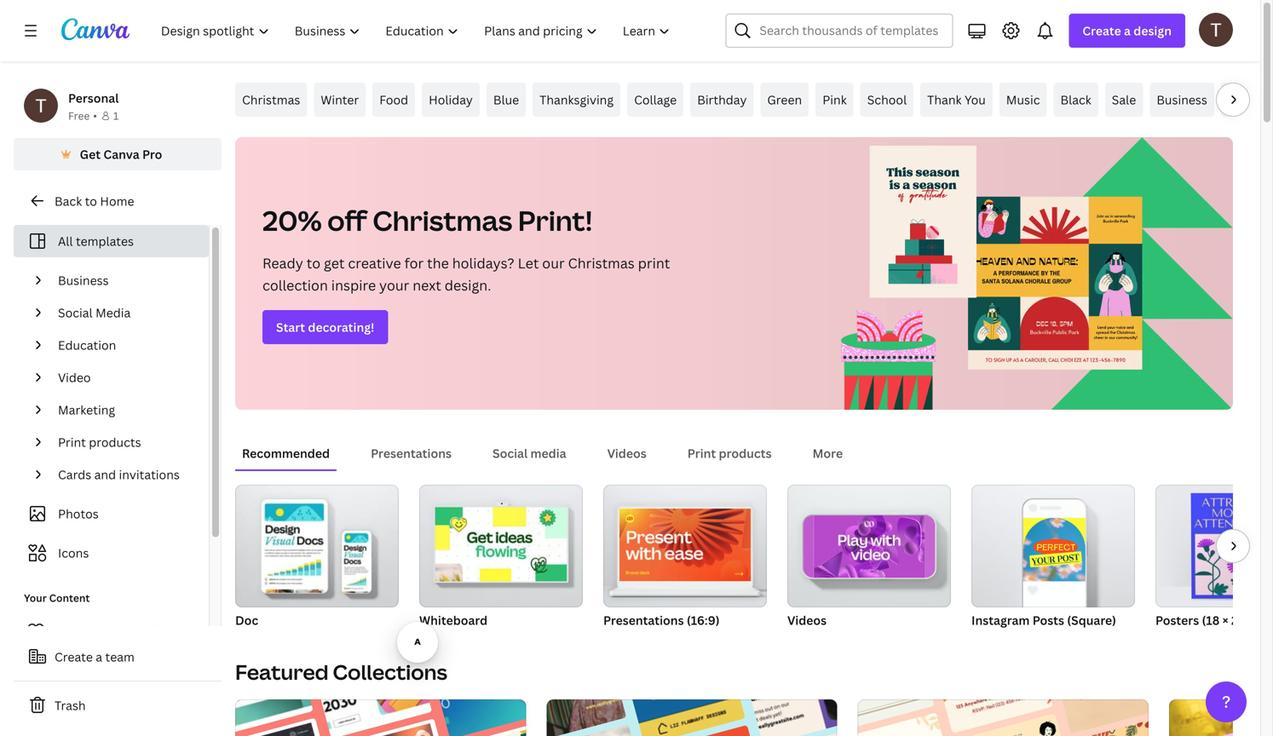 Task type: vqa. For each thing, say whether or not it's contained in the screenshot.
Calendar by Ela Creative Designs Link
no



Task type: describe. For each thing, give the bounding box(es) containing it.
trash link
[[14, 689, 222, 723]]

winter
[[321, 92, 359, 108]]

black
[[1060, 92, 1091, 108]]

next
[[413, 276, 441, 294]]

food
[[379, 92, 408, 108]]

videos link
[[787, 485, 951, 631]]

our
[[542, 254, 565, 272]]

collage link
[[627, 83, 684, 117]]

birthday
[[697, 92, 747, 108]]

whiteboard
[[419, 612, 488, 628]]

black link
[[1054, 83, 1098, 117]]

blue
[[493, 92, 519, 108]]

instagram posts (square)
[[971, 612, 1116, 628]]

your
[[24, 591, 47, 605]]

education
[[58, 337, 116, 353]]

1 vertical spatial videos
[[787, 612, 827, 628]]

posters
[[1156, 612, 1199, 628]]

start decorating! link
[[262, 310, 388, 344]]

media
[[95, 305, 131, 321]]

media
[[530, 445, 566, 461]]

back
[[55, 193, 82, 209]]

instagram posts (square) link
[[971, 485, 1135, 631]]

social media button
[[486, 437, 573, 470]]

create a team button
[[14, 640, 222, 674]]

print!
[[518, 202, 593, 239]]

collections
[[333, 658, 447, 686]]

back to home link
[[14, 184, 222, 218]]

music
[[1006, 92, 1040, 108]]

collection
[[262, 276, 328, 294]]

print for print products link
[[58, 434, 86, 450]]

creative
[[348, 254, 401, 272]]

videos inside button
[[607, 445, 647, 461]]

cards and invitations link
[[51, 458, 199, 491]]

templates
[[76, 233, 134, 249]]

content
[[49, 591, 90, 605]]

print
[[638, 254, 670, 272]]

1
[[113, 109, 119, 123]]

doc
[[235, 612, 258, 628]]

birthday link
[[690, 83, 754, 117]]

social for social media
[[493, 445, 528, 461]]

(16:9)
[[687, 612, 720, 628]]

get canva pro button
[[14, 138, 222, 170]]

(square)
[[1067, 612, 1116, 628]]

featured
[[235, 658, 329, 686]]

a for design
[[1124, 23, 1131, 39]]

presentations for presentations (16:9)
[[603, 612, 684, 628]]

get
[[80, 146, 101, 162]]

create a team
[[55, 649, 135, 665]]

trash
[[55, 697, 86, 714]]

decorating!
[[308, 319, 374, 335]]

follow
[[136, 622, 174, 639]]

print products link
[[51, 426, 199, 458]]

20% off christmas print!
[[262, 202, 593, 239]]

thank
[[927, 92, 962, 108]]

sale
[[1112, 92, 1136, 108]]

off
[[327, 202, 367, 239]]

christmas inside 'ready to get creative for the holidays? let our christmas print collection inspire your next design.'
[[568, 254, 635, 272]]

whiteboard link
[[419, 485, 583, 631]]

presentations (16:9)
[[603, 612, 720, 628]]

team
[[105, 649, 135, 665]]

history
[[1228, 92, 1270, 108]]

collage
[[634, 92, 677, 108]]

•
[[93, 109, 97, 123]]

music link
[[999, 83, 1047, 117]]

featured collections
[[235, 658, 447, 686]]

print for print products button
[[688, 445, 716, 461]]

pro
[[142, 146, 162, 162]]

creators you follow
[[60, 622, 174, 639]]

poster (18 × 24 in portrait) image inside posters (18 × 24 in po link
[[1191, 493, 1268, 599]]

pink link
[[816, 83, 854, 117]]

create a design button
[[1069, 14, 1185, 48]]

instagram post (square) image inside instagram posts (square) link
[[1023, 518, 1086, 582]]

presentation (16:9) image inside presentations (16:9) link
[[620, 509, 751, 581]]

marketing link
[[51, 394, 199, 426]]

products for print products button
[[719, 445, 772, 461]]

your content
[[24, 591, 90, 605]]

0 vertical spatial business
[[1157, 92, 1207, 108]]

for
[[404, 254, 424, 272]]



Task type: locate. For each thing, give the bounding box(es) containing it.
0 vertical spatial create
[[1083, 23, 1121, 39]]

0 vertical spatial videos
[[607, 445, 647, 461]]

creators
[[60, 622, 109, 639]]

presentations
[[371, 445, 452, 461], [603, 612, 684, 628]]

top level navigation element
[[150, 14, 685, 48]]

inspire
[[331, 276, 376, 294]]

get
[[324, 254, 345, 272]]

0 vertical spatial you
[[965, 92, 986, 108]]

your
[[379, 276, 409, 294]]

recommended button
[[235, 437, 337, 470]]

1 horizontal spatial you
[[965, 92, 986, 108]]

2 horizontal spatial christmas
[[568, 254, 635, 272]]

start
[[276, 319, 305, 335]]

20% off christmas print! image
[[824, 137, 1233, 410]]

posters (18 × 24 in po link
[[1156, 485, 1273, 631]]

thanksgiving link
[[533, 83, 620, 117]]

(18
[[1202, 612, 1220, 628]]

green
[[767, 92, 802, 108]]

social media
[[493, 445, 566, 461]]

create inside button
[[55, 649, 93, 665]]

1 horizontal spatial print
[[688, 445, 716, 461]]

create inside dropdown button
[[1083, 23, 1121, 39]]

print products for print products button
[[688, 445, 772, 461]]

0 horizontal spatial business link
[[51, 264, 199, 297]]

christmas link
[[235, 83, 307, 117]]

to inside back to home link
[[85, 193, 97, 209]]

presentations inside button
[[371, 445, 452, 461]]

0 horizontal spatial presentations
[[371, 445, 452, 461]]

1 vertical spatial business
[[58, 272, 109, 288]]

print up cards
[[58, 434, 86, 450]]

presentations button
[[364, 437, 458, 470]]

print inside button
[[688, 445, 716, 461]]

business up social media
[[58, 272, 109, 288]]

recommended
[[242, 445, 330, 461]]

to right back
[[85, 193, 97, 209]]

0 horizontal spatial christmas
[[242, 92, 300, 108]]

home
[[100, 193, 134, 209]]

doc link
[[235, 485, 399, 631]]

you right thank
[[965, 92, 986, 108]]

free •
[[68, 109, 97, 123]]

business link up media
[[51, 264, 199, 297]]

icons link
[[24, 537, 199, 569]]

a left team
[[96, 649, 102, 665]]

icons
[[58, 545, 89, 561]]

1 horizontal spatial business link
[[1150, 83, 1214, 117]]

print products inside button
[[688, 445, 772, 461]]

0 horizontal spatial you
[[112, 622, 133, 639]]

social media
[[58, 305, 131, 321]]

1 vertical spatial a
[[96, 649, 102, 665]]

products for print products link
[[89, 434, 141, 450]]

business link right sale link
[[1150, 83, 1214, 117]]

0 horizontal spatial print
[[58, 434, 86, 450]]

1 horizontal spatial videos
[[787, 612, 827, 628]]

you up team
[[112, 622, 133, 639]]

video
[[58, 369, 91, 386]]

social media link
[[51, 297, 199, 329]]

green link
[[760, 83, 809, 117]]

to left get
[[307, 254, 320, 272]]

create a design
[[1083, 23, 1172, 39]]

0 vertical spatial christmas
[[242, 92, 300, 108]]

free
[[68, 109, 90, 123]]

photos
[[58, 506, 99, 522]]

presentations for presentations
[[371, 445, 452, 461]]

1 vertical spatial christmas
[[373, 202, 512, 239]]

ready
[[262, 254, 303, 272]]

0 horizontal spatial products
[[89, 434, 141, 450]]

christmas up the
[[373, 202, 512, 239]]

personal
[[68, 90, 119, 106]]

thank you
[[927, 92, 986, 108]]

1 horizontal spatial presentations
[[603, 612, 684, 628]]

0 vertical spatial presentations
[[371, 445, 452, 461]]

posts
[[1033, 612, 1064, 628]]

0 horizontal spatial print products
[[58, 434, 141, 450]]

products left more button
[[719, 445, 772, 461]]

christmas right our
[[568, 254, 635, 272]]

products inside button
[[719, 445, 772, 461]]

photos link
[[24, 498, 199, 530]]

ready to get creative for the holidays? let our christmas print collection inspire your next design.
[[262, 254, 670, 294]]

video image
[[787, 485, 951, 608], [814, 516, 925, 578]]

business right sale link
[[1157, 92, 1207, 108]]

print products button
[[681, 437, 778, 470]]

1 horizontal spatial print products
[[688, 445, 772, 461]]

0 vertical spatial to
[[85, 193, 97, 209]]

print right "videos" button
[[688, 445, 716, 461]]

presentations (16:9) link
[[603, 485, 767, 631]]

thanksgiving
[[540, 92, 614, 108]]

and
[[94, 467, 116, 483]]

1 vertical spatial presentations
[[603, 612, 684, 628]]

0 horizontal spatial social
[[58, 305, 93, 321]]

social for social media
[[58, 305, 93, 321]]

social up education
[[58, 305, 93, 321]]

social inside button
[[493, 445, 528, 461]]

pink
[[822, 92, 847, 108]]

you
[[965, 92, 986, 108], [112, 622, 133, 639]]

posters (18 × 24 in po
[[1156, 612, 1273, 628]]

1 horizontal spatial business
[[1157, 92, 1207, 108]]

0 horizontal spatial a
[[96, 649, 102, 665]]

poster (18 × 24 in portrait) image up posters (18 × 24 in po
[[1156, 485, 1273, 608]]

social left media
[[493, 445, 528, 461]]

sale link
[[1105, 83, 1143, 117]]

presentation (16:9) image
[[603, 485, 767, 608], [620, 509, 751, 581]]

you inside 'link'
[[965, 92, 986, 108]]

0 vertical spatial social
[[58, 305, 93, 321]]

poster (18 × 24 in portrait) image up ×
[[1191, 493, 1268, 599]]

a left design
[[1124, 23, 1131, 39]]

a for team
[[96, 649, 102, 665]]

po
[[1262, 612, 1273, 628]]

create for create a team
[[55, 649, 93, 665]]

more button
[[806, 437, 850, 470]]

to inside 'ready to get creative for the holidays? let our christmas print collection inspire your next design.'
[[307, 254, 320, 272]]

create down creators
[[55, 649, 93, 665]]

create left design
[[1083, 23, 1121, 39]]

you for creators
[[112, 622, 133, 639]]

marketing
[[58, 402, 115, 418]]

in
[[1248, 612, 1259, 628]]

videos button
[[600, 437, 653, 470]]

products up cards and invitations
[[89, 434, 141, 450]]

creators you follow link
[[14, 614, 209, 648]]

video link
[[51, 361, 199, 394]]

holiday
[[429, 92, 473, 108]]

food link
[[373, 83, 415, 117]]

holiday link
[[422, 83, 480, 117]]

create for create a design
[[1083, 23, 1121, 39]]

history link
[[1221, 83, 1273, 117]]

1 vertical spatial social
[[493, 445, 528, 461]]

cards and invitations
[[58, 467, 180, 483]]

winter link
[[314, 83, 366, 117]]

a inside button
[[96, 649, 102, 665]]

more
[[813, 445, 843, 461]]

all templates
[[58, 233, 134, 249]]

social
[[58, 305, 93, 321], [493, 445, 528, 461]]

poster (18 × 24 in portrait) image
[[1156, 485, 1273, 608], [1191, 493, 1268, 599]]

business
[[1157, 92, 1207, 108], [58, 272, 109, 288]]

back to home
[[55, 193, 134, 209]]

×
[[1222, 612, 1228, 628]]

20%
[[262, 202, 322, 239]]

to
[[85, 193, 97, 209], [307, 254, 320, 272]]

print products for print products link
[[58, 434, 141, 450]]

thank you link
[[920, 83, 993, 117]]

1 horizontal spatial a
[[1124, 23, 1131, 39]]

2 vertical spatial christmas
[[568, 254, 635, 272]]

instagram post (square) image
[[971, 485, 1135, 608], [1023, 518, 1086, 582]]

let
[[518, 254, 539, 272]]

1 vertical spatial create
[[55, 649, 93, 665]]

a inside dropdown button
[[1124, 23, 1131, 39]]

create
[[1083, 23, 1121, 39], [55, 649, 93, 665]]

christmas
[[242, 92, 300, 108], [373, 202, 512, 239], [568, 254, 635, 272]]

christmas left 'winter' "link"
[[242, 92, 300, 108]]

None search field
[[726, 14, 953, 48]]

1 vertical spatial business link
[[51, 264, 199, 297]]

1 horizontal spatial products
[[719, 445, 772, 461]]

videos
[[607, 445, 647, 461], [787, 612, 827, 628]]

0 vertical spatial a
[[1124, 23, 1131, 39]]

to for ready
[[307, 254, 320, 272]]

invitations
[[119, 467, 180, 483]]

doc image
[[235, 485, 399, 608], [235, 485, 399, 608]]

terry turtle image
[[1199, 13, 1233, 47]]

1 vertical spatial you
[[112, 622, 133, 639]]

0 vertical spatial business link
[[1150, 83, 1214, 117]]

1 vertical spatial to
[[307, 254, 320, 272]]

1 horizontal spatial christmas
[[373, 202, 512, 239]]

0 horizontal spatial create
[[55, 649, 93, 665]]

the
[[427, 254, 449, 272]]

blue link
[[486, 83, 526, 117]]

0 horizontal spatial business
[[58, 272, 109, 288]]

to for back
[[85, 193, 97, 209]]

0 horizontal spatial videos
[[607, 445, 647, 461]]

you for thank
[[965, 92, 986, 108]]

0 horizontal spatial to
[[85, 193, 97, 209]]

all
[[58, 233, 73, 249]]

whiteboard image
[[419, 485, 583, 608], [435, 507, 567, 581]]

1 horizontal spatial create
[[1083, 23, 1121, 39]]

1 horizontal spatial to
[[307, 254, 320, 272]]

Search search field
[[760, 14, 942, 47]]

start decorating!
[[276, 319, 374, 335]]

1 horizontal spatial social
[[493, 445, 528, 461]]

get canva pro
[[80, 146, 162, 162]]



